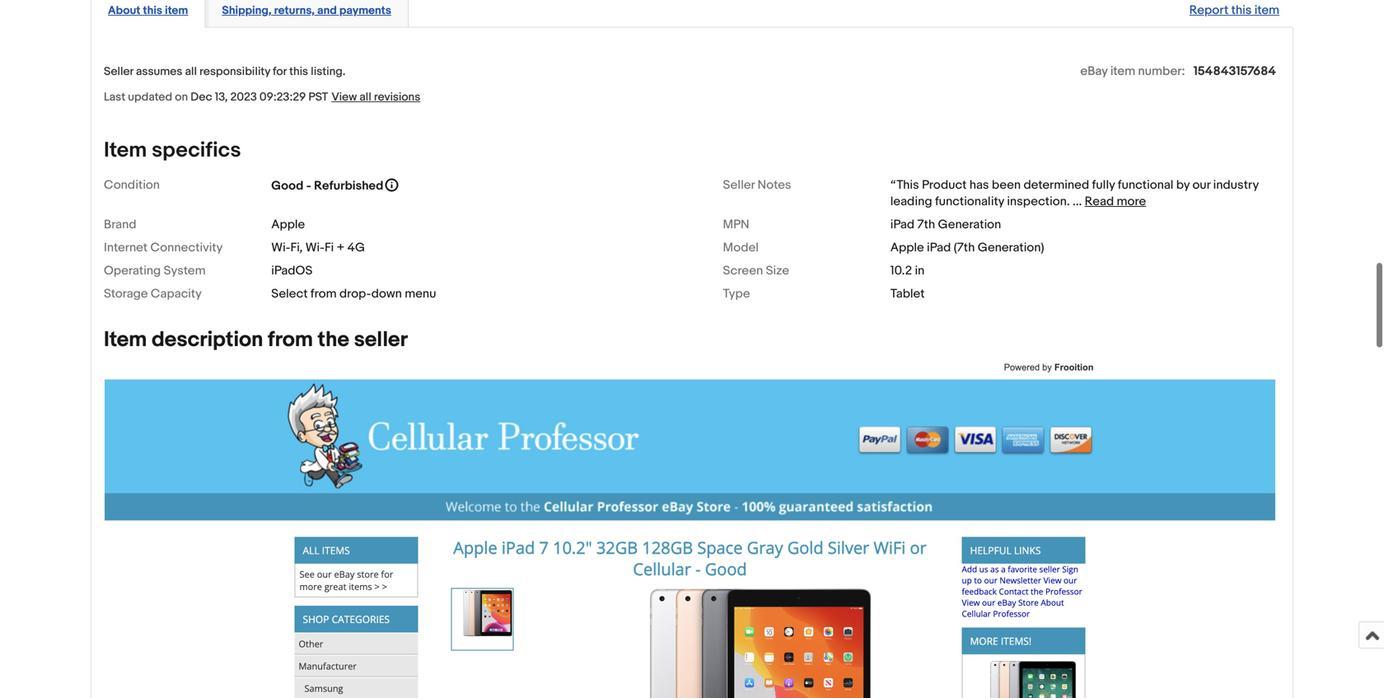 Task type: locate. For each thing, give the bounding box(es) containing it.
item down storage at left top
[[104, 327, 147, 353]]

"this
[[891, 178, 920, 192]]

item right about
[[165, 4, 188, 18]]

wi- up ipados on the left top of the page
[[271, 240, 291, 255]]

2 horizontal spatial item
[[1255, 3, 1280, 18]]

this right for at the top of page
[[289, 65, 308, 79]]

item for item specifics
[[104, 138, 147, 163]]

apple for apple ipad (7th generation)
[[891, 240, 925, 255]]

about
[[108, 4, 140, 18]]

wi- right fi,
[[306, 240, 325, 255]]

1 vertical spatial all
[[360, 90, 372, 104]]

item specifics
[[104, 138, 241, 163]]

0 vertical spatial all
[[185, 65, 197, 79]]

0 vertical spatial ipad
[[891, 217, 915, 232]]

item right ebay
[[1111, 64, 1136, 79]]

report
[[1190, 3, 1229, 18]]

1 item from the top
[[104, 138, 147, 163]]

specifics
[[152, 138, 241, 163]]

shipping, returns, and payments
[[222, 4, 392, 18]]

1 horizontal spatial apple
[[891, 240, 925, 255]]

seller assumes all responsibility for this listing.
[[104, 65, 346, 79]]

shipping,
[[222, 4, 272, 18]]

this right about
[[143, 4, 162, 18]]

seller notes
[[723, 178, 792, 192]]

from left the
[[268, 327, 313, 353]]

inspection.
[[1008, 194, 1071, 209]]

1 horizontal spatial wi-
[[306, 240, 325, 255]]

1 vertical spatial apple
[[891, 240, 925, 255]]

2 horizontal spatial this
[[1232, 3, 1253, 18]]

apple up fi,
[[271, 217, 305, 232]]

from left drop-
[[311, 286, 337, 301]]

about this item button
[[108, 3, 188, 19]]

2 item from the top
[[104, 327, 147, 353]]

determined
[[1024, 178, 1090, 192]]

item up condition
[[104, 138, 147, 163]]

1 horizontal spatial ipad
[[927, 240, 952, 255]]

good - refurbished
[[271, 178, 384, 193]]

0 vertical spatial seller
[[104, 65, 133, 79]]

responsibility
[[200, 65, 270, 79]]

drop-
[[340, 286, 372, 301]]

(7th
[[954, 240, 976, 255]]

this right report
[[1232, 3, 1253, 18]]

0 vertical spatial item
[[104, 138, 147, 163]]

dec
[[191, 90, 212, 104]]

product
[[922, 178, 967, 192]]

ebay item number: 154843157684
[[1081, 64, 1277, 79]]

item
[[1255, 3, 1280, 18], [165, 4, 188, 18], [1111, 64, 1136, 79]]

1 vertical spatial seller
[[723, 178, 755, 192]]

item
[[104, 138, 147, 163], [104, 327, 147, 353]]

ipad 7th generation
[[891, 217, 1002, 232]]

ipad left 7th
[[891, 217, 915, 232]]

item description from the seller
[[104, 327, 408, 353]]

wi-
[[271, 240, 291, 255], [306, 240, 325, 255]]

10.2 in
[[891, 263, 925, 278]]

4g
[[348, 240, 365, 255]]

model
[[723, 240, 759, 255]]

read
[[1085, 194, 1115, 209]]

view all revisions link
[[328, 89, 421, 104]]

the
[[318, 327, 350, 353]]

seller left notes
[[723, 178, 755, 192]]

condition
[[104, 178, 160, 192]]

screen size
[[723, 263, 790, 278]]

1 horizontal spatial seller
[[723, 178, 755, 192]]

item inside button
[[165, 4, 188, 18]]

all
[[185, 65, 197, 79], [360, 90, 372, 104]]

item for about this item
[[165, 4, 188, 18]]

ipad down the ipad 7th generation
[[927, 240, 952, 255]]

seller up last
[[104, 65, 133, 79]]

select
[[271, 286, 308, 301]]

item right report
[[1255, 3, 1280, 18]]

0 horizontal spatial apple
[[271, 217, 305, 232]]

1 horizontal spatial item
[[1111, 64, 1136, 79]]

item for report this item
[[1255, 3, 1280, 18]]

apple ipad (7th generation)
[[891, 240, 1045, 255]]

apple
[[271, 217, 305, 232], [891, 240, 925, 255]]

system
[[164, 263, 206, 278]]

0 horizontal spatial wi-
[[271, 240, 291, 255]]

shipping, returns, and payments button
[[222, 3, 392, 19]]

down
[[372, 286, 402, 301]]

7th
[[918, 217, 936, 232]]

from
[[311, 286, 337, 301], [268, 327, 313, 353]]

0 vertical spatial apple
[[271, 217, 305, 232]]

0 horizontal spatial this
[[143, 4, 162, 18]]

report this item link
[[1182, 0, 1289, 26]]

functionality
[[936, 194, 1005, 209]]

connectivity
[[150, 240, 223, 255]]

internet connectivity
[[104, 240, 223, 255]]

item for item description from the seller
[[104, 327, 147, 353]]

this
[[1232, 3, 1253, 18], [143, 4, 162, 18], [289, 65, 308, 79]]

all up on
[[185, 65, 197, 79]]

this inside button
[[143, 4, 162, 18]]

fi
[[325, 240, 334, 255]]

pst
[[309, 90, 328, 104]]

tab list
[[91, 0, 1294, 28]]

updated
[[128, 90, 172, 104]]

seller
[[104, 65, 133, 79], [723, 178, 755, 192]]

functional
[[1119, 178, 1174, 192]]

1 vertical spatial item
[[104, 327, 147, 353]]

operating system
[[104, 263, 206, 278]]

0 horizontal spatial all
[[185, 65, 197, 79]]

0 horizontal spatial item
[[165, 4, 188, 18]]

all right view
[[360, 90, 372, 104]]

notes
[[758, 178, 792, 192]]

select from drop-down menu
[[271, 286, 436, 301]]

and
[[317, 4, 337, 18]]

0 horizontal spatial seller
[[104, 65, 133, 79]]

menu
[[405, 286, 436, 301]]

storage
[[104, 286, 148, 301]]

apple up '10.2 in'
[[891, 240, 925, 255]]

ipad
[[891, 217, 915, 232], [927, 240, 952, 255]]

+
[[337, 240, 345, 255]]

seller for seller assumes all responsibility for this listing.
[[104, 65, 133, 79]]

type
[[723, 286, 751, 301]]

refurbished
[[314, 178, 384, 193]]

read more
[[1085, 194, 1147, 209]]



Task type: describe. For each thing, give the bounding box(es) containing it.
tab list containing about this item
[[91, 0, 1294, 28]]

last updated on dec 13, 2023 09:23:29 pst view all revisions
[[104, 90, 421, 104]]

on
[[175, 90, 188, 104]]

payments
[[340, 4, 392, 18]]

1 wi- from the left
[[271, 240, 291, 255]]

size
[[766, 263, 790, 278]]

number:
[[1139, 64, 1186, 79]]

0 vertical spatial from
[[311, 286, 337, 301]]

this for about
[[143, 4, 162, 18]]

revisions
[[374, 90, 421, 104]]

about this item
[[108, 4, 188, 18]]

by
[[1177, 178, 1191, 192]]

assumes
[[136, 65, 183, 79]]

1 vertical spatial from
[[268, 327, 313, 353]]

operating
[[104, 263, 161, 278]]

this for report
[[1232, 3, 1253, 18]]

mpn
[[723, 217, 750, 232]]

listing.
[[311, 65, 346, 79]]

good
[[271, 178, 304, 193]]

internet
[[104, 240, 148, 255]]

our
[[1193, 178, 1211, 192]]

generation)
[[978, 240, 1045, 255]]

fully
[[1093, 178, 1116, 192]]

-
[[306, 178, 311, 193]]

tablet
[[891, 286, 925, 301]]

seller for seller notes
[[723, 178, 755, 192]]

been
[[992, 178, 1022, 192]]

industry
[[1214, 178, 1260, 192]]

fi,
[[291, 240, 303, 255]]

more
[[1117, 194, 1147, 209]]

apple for apple
[[271, 217, 305, 232]]

description
[[152, 327, 263, 353]]

...
[[1073, 194, 1083, 209]]

capacity
[[151, 286, 202, 301]]

in
[[915, 263, 925, 278]]

last
[[104, 90, 125, 104]]

storage capacity
[[104, 286, 202, 301]]

1 horizontal spatial this
[[289, 65, 308, 79]]

2 wi- from the left
[[306, 240, 325, 255]]

leading
[[891, 194, 933, 209]]

read more button
[[1085, 194, 1147, 209]]

returns,
[[274, 4, 315, 18]]

has
[[970, 178, 990, 192]]

ebay
[[1081, 64, 1108, 79]]

"this product has been determined fully functional by our industry leading functionality inspection. ...
[[891, 178, 1260, 209]]

ipados
[[271, 263, 313, 278]]

10.2
[[891, 263, 913, 278]]

0 horizontal spatial ipad
[[891, 217, 915, 232]]

screen
[[723, 263, 764, 278]]

generation
[[939, 217, 1002, 232]]

for
[[273, 65, 287, 79]]

09:23:29
[[260, 90, 306, 104]]

view
[[332, 90, 357, 104]]

2023
[[231, 90, 257, 104]]

154843157684
[[1194, 64, 1277, 79]]

1 horizontal spatial all
[[360, 90, 372, 104]]

brand
[[104, 217, 136, 232]]

wi-fi, wi-fi + 4g
[[271, 240, 365, 255]]

1 vertical spatial ipad
[[927, 240, 952, 255]]

13,
[[215, 90, 228, 104]]

report this item
[[1190, 3, 1280, 18]]

seller
[[354, 327, 408, 353]]



Task type: vqa. For each thing, say whether or not it's contained in the screenshot.
the rightmost to
no



